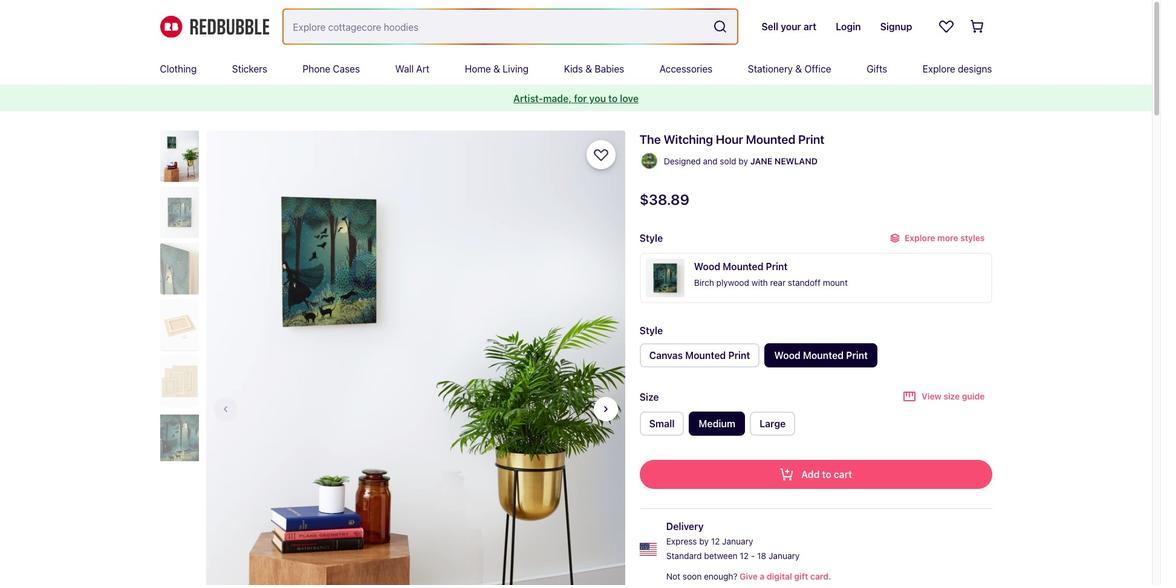 Task type: locate. For each thing, give the bounding box(es) containing it.
& left "office"
[[796, 64, 802, 74]]

and
[[703, 156, 718, 166]]

january up give a digital gift card. link
[[769, 551, 800, 561]]

style
[[640, 233, 663, 244], [640, 326, 663, 336]]

soon
[[683, 572, 702, 582]]

1 horizontal spatial 12
[[740, 551, 749, 561]]

stationery & office link
[[748, 53, 832, 85]]

january
[[723, 537, 754, 547], [769, 551, 800, 561]]

mount
[[823, 278, 848, 288]]

style option group
[[640, 344, 993, 373]]

0 vertical spatial style
[[640, 233, 663, 244]]

None field
[[283, 10, 738, 44]]

12 up between
[[711, 537, 720, 547]]

enough?
[[704, 572, 738, 582]]

office
[[805, 64, 832, 74]]

digital
[[767, 572, 792, 582]]

1 & from the left
[[494, 64, 500, 74]]

& inside home & living link
[[494, 64, 500, 74]]

& right kids
[[586, 64, 593, 74]]

1 vertical spatial style
[[640, 326, 663, 336]]

made,
[[543, 93, 572, 104]]

delivery
[[667, 522, 704, 532]]

1 vertical spatial print
[[766, 261, 788, 272]]

mounted up plywood
[[723, 261, 764, 272]]

kids
[[564, 64, 583, 74]]

image 1 of 6 group
[[206, 131, 625, 586]]

for
[[574, 93, 587, 104]]

jane newland link
[[751, 154, 818, 169]]

designed and sold by jane newland
[[664, 156, 818, 166]]

& left 'living'
[[494, 64, 500, 74]]

& for living
[[494, 64, 500, 74]]

accessories link
[[660, 53, 713, 85]]

style down wood mounted print image
[[640, 326, 663, 336]]

&
[[494, 64, 500, 74], [586, 64, 593, 74], [796, 64, 802, 74]]

the witching hour mounted print
[[640, 133, 825, 146]]

gifts link
[[867, 53, 888, 85]]

you
[[590, 93, 606, 104]]

style down $38.89
[[640, 233, 663, 244]]

1 vertical spatial by
[[700, 537, 709, 547]]

by inside the delivery express by 12 january standard between 12 - 18 january
[[700, 537, 709, 547]]

art
[[416, 64, 430, 74]]

by right sold
[[739, 156, 748, 166]]

stickers
[[232, 64, 267, 74]]

card.
[[811, 572, 832, 582]]

wood mounted print birch plywood with rear standoff mount
[[694, 261, 848, 288]]

clothing link
[[160, 53, 197, 85]]

wood
[[694, 261, 721, 272]]

jane
[[751, 156, 773, 166]]

mounted inside wood mounted print birch plywood with rear standoff mount
[[723, 261, 764, 272]]

2 horizontal spatial &
[[796, 64, 802, 74]]

mounted
[[746, 133, 796, 146], [723, 261, 764, 272]]

12
[[711, 537, 720, 547], [740, 551, 749, 561]]

12 left -
[[740, 551, 749, 561]]

1 horizontal spatial print
[[799, 133, 825, 146]]

give a digital gift card. link
[[738, 570, 832, 584]]

& inside stationery & office 'link'
[[796, 64, 802, 74]]

stationery
[[748, 64, 793, 74]]

print inside wood mounted print birch plywood with rear standoff mount
[[766, 261, 788, 272]]

0 horizontal spatial by
[[700, 537, 709, 547]]

print up rear
[[766, 261, 788, 272]]

by
[[739, 156, 748, 166], [700, 537, 709, 547]]

home & living
[[465, 64, 529, 74]]

1 horizontal spatial by
[[739, 156, 748, 166]]

print up newland
[[799, 133, 825, 146]]

menu bar
[[160, 53, 993, 85]]

not soon enough? give a digital gift card.
[[667, 572, 832, 582]]

1 horizontal spatial &
[[586, 64, 593, 74]]

to
[[609, 93, 618, 104]]

None radio
[[640, 412, 685, 436], [689, 412, 746, 436], [750, 412, 796, 436], [640, 412, 685, 436], [689, 412, 746, 436], [750, 412, 796, 436]]

kids & babies
[[564, 64, 625, 74]]

0 vertical spatial 12
[[711, 537, 720, 547]]

3 & from the left
[[796, 64, 802, 74]]

wall art
[[395, 64, 430, 74]]

0 horizontal spatial &
[[494, 64, 500, 74]]

birch
[[694, 278, 714, 288]]

None radio
[[640, 344, 760, 368], [765, 344, 878, 368], [640, 344, 760, 368], [765, 344, 878, 368]]

mounted up the "jane"
[[746, 133, 796, 146]]

stationery & office
[[748, 64, 832, 74]]

1 vertical spatial mounted
[[723, 261, 764, 272]]

rear
[[771, 278, 786, 288]]

2 & from the left
[[586, 64, 593, 74]]

1 horizontal spatial january
[[769, 551, 800, 561]]

artist-made, for you to love link
[[514, 93, 639, 104]]

0 vertical spatial by
[[739, 156, 748, 166]]

0 vertical spatial print
[[799, 133, 825, 146]]

the
[[640, 133, 661, 146]]

& inside 'kids & babies' link
[[586, 64, 593, 74]]

0 horizontal spatial print
[[766, 261, 788, 272]]

print
[[799, 133, 825, 146], [766, 261, 788, 272]]

delivery express by 12 january standard between 12 - 18 january
[[667, 522, 800, 561]]

cases
[[333, 64, 360, 74]]

size
[[640, 392, 659, 403]]

1 vertical spatial 12
[[740, 551, 749, 561]]

home
[[465, 64, 491, 74]]

phone
[[303, 64, 331, 74]]

january up -
[[723, 537, 754, 547]]

& for office
[[796, 64, 802, 74]]

1 vertical spatial january
[[769, 551, 800, 561]]

0 horizontal spatial january
[[723, 537, 754, 547]]

by up between
[[700, 537, 709, 547]]



Task type: vqa. For each thing, say whether or not it's contained in the screenshot.
Finnick odair Pin image
no



Task type: describe. For each thing, give the bounding box(es) containing it.
flag of us image
[[640, 541, 657, 558]]

redbubble logo image
[[160, 16, 269, 38]]

size option group
[[640, 412, 993, 441]]

2 style from the top
[[640, 326, 663, 336]]

1 style from the top
[[640, 233, 663, 244]]

phone cases
[[303, 64, 360, 74]]

stickers link
[[232, 53, 267, 85]]

living
[[503, 64, 529, 74]]

gifts
[[867, 64, 888, 74]]

0 horizontal spatial 12
[[711, 537, 720, 547]]

Search term search field
[[283, 10, 709, 44]]

wall
[[395, 64, 414, 74]]

clothing
[[160, 64, 197, 74]]

explore
[[923, 64, 956, 74]]

explore designs link
[[923, 53, 993, 85]]

love
[[620, 93, 639, 104]]

plywood
[[717, 278, 750, 288]]

sold
[[720, 156, 737, 166]]

artist-made, for you to love
[[514, 93, 639, 104]]

accessories
[[660, 64, 713, 74]]

wood mounted print image
[[646, 259, 685, 298]]

-
[[751, 551, 755, 561]]

& for babies
[[586, 64, 593, 74]]

not
[[667, 572, 681, 582]]

0 vertical spatial mounted
[[746, 133, 796, 146]]

standard
[[667, 551, 702, 561]]

wall art link
[[395, 53, 430, 85]]

designed
[[664, 156, 701, 166]]

designs
[[958, 64, 993, 74]]

explore designs
[[923, 64, 993, 74]]

hour
[[716, 133, 744, 146]]

give
[[740, 572, 758, 582]]

menu bar containing clothing
[[160, 53, 993, 85]]

with
[[752, 278, 768, 288]]

18
[[758, 551, 767, 561]]

babies
[[595, 64, 625, 74]]

phone cases link
[[303, 53, 360, 85]]

home & living link
[[465, 53, 529, 85]]

witching
[[664, 133, 713, 146]]

kids & babies link
[[564, 53, 625, 85]]

artist-
[[514, 93, 543, 104]]

gift
[[795, 572, 809, 582]]

a
[[760, 572, 765, 582]]

standoff
[[788, 278, 821, 288]]

style element
[[640, 229, 993, 309]]

between
[[704, 551, 738, 561]]

$38.89
[[640, 191, 690, 208]]

newland
[[775, 156, 818, 166]]

0 vertical spatial january
[[723, 537, 754, 547]]

express
[[667, 537, 697, 547]]



